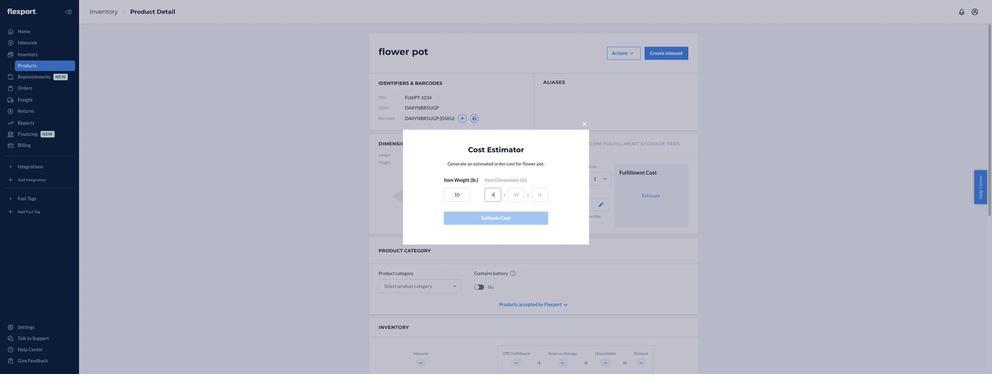 Task type: describe. For each thing, give the bounding box(es) containing it.
no
[[488, 285, 494, 290]]

(lb.)
[[471, 178, 478, 183]]

da8ynbr5ugp (dsku)
[[405, 116, 455, 121]]

ecom for ecom fulfillment fees
[[511, 141, 526, 147]]

add fast tag link
[[4, 207, 75, 218]]

length
[[379, 153, 391, 158]]

contains
[[474, 271, 493, 277]]

pen image
[[599, 203, 604, 207]]

W text field
[[508, 188, 525, 202]]

breadcrumbs navigation
[[84, 2, 181, 22]]

pot.
[[537, 161, 545, 167]]

talk
[[18, 336, 26, 342]]

flexport
[[516, 202, 533, 208]]

products
[[18, 63, 37, 69]]

order
[[495, 161, 506, 167]]

or
[[555, 214, 559, 219]]

tab list containing ecom fulfillment fees
[[495, 134, 699, 154]]

ecom fulfillment fees tab
[[511, 134, 578, 154]]

returns link
[[4, 106, 75, 117]]

generate
[[448, 161, 467, 167]]

replenishments
[[18, 74, 51, 80]]

― for dtc fulfillment
[[515, 361, 519, 366]]

― for unavailable
[[604, 361, 608, 366]]

flower inside × document
[[523, 161, 536, 167]]

× button
[[580, 117, 589, 129]]

freight
[[18, 97, 33, 103]]

0 horizontal spatial a
[[538, 214, 540, 219]]

center inside "help center" link
[[28, 347, 43, 353]]

for
[[516, 161, 522, 167]]

talk to support button
[[4, 334, 75, 344]]

if
[[584, 214, 586, 219]]

fulfillment for dtc fulfillment
[[512, 352, 531, 357]]

0 vertical spatial inventory link
[[90, 8, 118, 15]]

inbounds link
[[4, 38, 75, 48]]

unavailable
[[595, 352, 616, 357]]

dsku
[[379, 106, 390, 111]]

category
[[404, 248, 431, 254]]

estimate for estimate link on the bottom of page
[[643, 193, 661, 199]]

generate an estimated order cost for flower pot.
[[448, 161, 545, 167]]

estimate cost button
[[444, 212, 549, 225]]

returns
[[18, 108, 34, 114]]

give feedback button
[[4, 356, 75, 367]]

cost for estimate cost
[[501, 216, 511, 221]]

2 x from the left
[[527, 192, 530, 198]]

tag
[[34, 210, 40, 215]]

cost for fulfillment cost
[[646, 170, 657, 176]]

plus image
[[461, 117, 465, 121]]

add for add fast tag
[[18, 210, 25, 215]]

&
[[411, 80, 414, 86]]

mailer
[[572, 214, 583, 219]]

item weight (lb.)
[[444, 178, 478, 183]]

packaging
[[511, 191, 528, 196]]

reports link
[[4, 118, 75, 129]]

product for product category
[[379, 271, 395, 277]]

0 horizontal spatial dimensions
[[379, 141, 413, 147]]

onhand
[[634, 352, 649, 357]]

identifiers
[[379, 80, 409, 86]]

units
[[588, 164, 597, 169]]

create inbound
[[651, 50, 683, 56]]

dimensions inside × document
[[495, 178, 520, 183]]

settings
[[18, 325, 35, 331]]

fulfillment cost
[[620, 170, 657, 176]]

polybag
[[541, 214, 554, 219]]

products link
[[15, 61, 75, 71]]

chevron down image
[[564, 303, 568, 308]]

=
[[623, 358, 628, 368]]

× document
[[403, 117, 589, 245]]

create inbound button
[[645, 47, 689, 60]]

L text field
[[485, 188, 502, 202]]

help inside 'button'
[[978, 190, 984, 199]]

da8ynbr5ugp for da8ynbr5ugp (dsku)
[[405, 116, 439, 121]]

home
[[18, 29, 30, 34]]

estimate cost
[[482, 216, 511, 221]]

estimated
[[474, 161, 494, 167]]

help center inside help center 'button'
[[978, 175, 984, 199]]

― for inbound
[[419, 361, 423, 366]]

item for item dimensions (in)
[[485, 178, 495, 183]]

reserve
[[549, 352, 563, 357]]

help center link
[[4, 345, 75, 356]]

product category
[[379, 271, 414, 277]]

add for add integration
[[18, 178, 25, 183]]

inbounds
[[18, 40, 37, 45]]

talk to support
[[18, 336, 49, 342]]

orders link
[[4, 83, 75, 94]]

likely to ship in a polybag or bubble mailer if possible. heavier products will likely ship in a box.
[[511, 214, 602, 225]]

possible.
[[587, 214, 602, 219]]

estimate for estimate cost
[[482, 216, 500, 221]]

actions button
[[607, 47, 641, 60]]

give feedback
[[18, 359, 48, 364]]

likely
[[511, 214, 521, 219]]

item for item weight (lb.)
[[444, 178, 454, 183]]

barcodes
[[415, 80, 443, 86]]

inventory inside breadcrumbs navigation
[[90, 8, 118, 15]]

to for likely
[[522, 214, 525, 219]]

fast
[[26, 210, 33, 215]]

detail
[[157, 8, 175, 15]]

actions
[[612, 50, 628, 56]]

help center button
[[975, 170, 988, 204]]

integration
[[26, 178, 46, 183]]

to for talk
[[27, 336, 31, 342]]

box.
[[573, 220, 580, 225]]

0 vertical spatial ship
[[526, 214, 533, 219]]

product detail link
[[130, 8, 175, 15]]

0 vertical spatial flower
[[379, 46, 410, 57]]

feedback
[[28, 359, 48, 364]]

fulfillment for ecom fulfillment storage fees
[[604, 141, 640, 147]]



Task type: vqa. For each thing, say whether or not it's contained in the screenshot.
Inbounds
yes



Task type: locate. For each thing, give the bounding box(es) containing it.
to right likely at the bottom of the page
[[522, 214, 525, 219]]

new
[[56, 75, 66, 80], [42, 132, 53, 137]]

0 vertical spatial weight
[[437, 160, 450, 165]]

print image
[[472, 117, 477, 121]]

ecom for ecom fulfillment storage fees
[[586, 141, 602, 147]]

weight up item weight (lb.)
[[437, 160, 450, 165]]

0 vertical spatial dimensions
[[379, 141, 413, 147]]

cost inside button
[[501, 216, 511, 221]]

(in)
[[521, 178, 527, 183]]

bubble
[[560, 214, 572, 219]]

pot
[[412, 46, 429, 57]]

0 vertical spatial in
[[534, 214, 537, 219]]

reserve storage
[[549, 352, 578, 357]]

item dimensions (in)
[[485, 178, 527, 183]]

ecom down ×
[[586, 141, 602, 147]]

da8ynbr5ugp up da8ynbr5ugp (dsku)
[[405, 105, 439, 111]]

1 horizontal spatial dimensions
[[495, 178, 520, 183]]

0 vertical spatial help
[[978, 190, 984, 199]]

settings link
[[4, 323, 75, 333]]

height
[[379, 160, 391, 165]]

help center
[[978, 175, 984, 199], [18, 347, 43, 353]]

estimate link
[[643, 193, 661, 199]]

sku
[[379, 95, 387, 100]]

identifiers & barcodes
[[379, 80, 443, 86]]

add left "fast"
[[18, 210, 25, 215]]

new for financing
[[42, 132, 53, 137]]

x up flexport
[[527, 192, 530, 198]]

weight
[[437, 160, 450, 165], [455, 178, 470, 183]]

orders
[[18, 85, 32, 91]]

in
[[534, 214, 537, 219], [566, 220, 569, 225]]

1 vertical spatial da8ynbr5ugp
[[405, 116, 439, 121]]

add fast tag
[[18, 210, 40, 215]]

1 horizontal spatial product
[[379, 271, 395, 277]]

estimate down l text box
[[482, 216, 500, 221]]

center inside help center 'button'
[[978, 175, 984, 189]]

1 horizontal spatial in
[[566, 220, 569, 225]]

0 horizontal spatial product
[[130, 8, 155, 15]]

x right l text box
[[504, 192, 506, 198]]

1 vertical spatial ship
[[558, 220, 565, 225]]

1 vertical spatial flower
[[523, 161, 536, 167]]

1 vertical spatial a
[[570, 220, 572, 225]]

da8ynbr5ugp for da8ynbr5ugp
[[405, 105, 439, 111]]

×
[[582, 118, 588, 129]]

an
[[468, 161, 473, 167]]

aliases
[[544, 79, 566, 85]]

storage right reserve
[[564, 352, 578, 357]]

item up weight text field
[[444, 178, 454, 183]]

add integration
[[18, 178, 46, 183]]

0 vertical spatial center
[[978, 175, 984, 189]]

(dsku)
[[440, 116, 455, 121]]

1 horizontal spatial new
[[56, 75, 66, 80]]

ship down "bubble"
[[558, 220, 565, 225]]

fulfillment for ecom fulfillment fees
[[528, 141, 564, 147]]

2 + from the left
[[584, 358, 589, 368]]

to right the talk
[[27, 336, 31, 342]]

1 fees from the left
[[565, 141, 578, 147]]

add left integration
[[18, 178, 25, 183]]

ship up products
[[526, 214, 533, 219]]

inbound
[[414, 352, 428, 357]]

― down unavailable
[[604, 361, 608, 366]]

0 horizontal spatial flower
[[379, 46, 410, 57]]

1 vertical spatial center
[[28, 347, 43, 353]]

1 ecom from the left
[[511, 141, 526, 147]]

in up products
[[534, 214, 537, 219]]

0 horizontal spatial weight
[[437, 160, 450, 165]]

2 horizontal spatial inventory
[[379, 325, 410, 331]]

dtc
[[503, 352, 511, 357]]

flexport recommended
[[516, 202, 565, 208]]

inventory link
[[90, 8, 118, 15], [4, 49, 75, 60]]

2 fees from the left
[[667, 141, 680, 147]]

1 item from the left
[[444, 178, 454, 183]]

2 horizontal spatial cost
[[646, 170, 657, 176]]

1 horizontal spatial ecom
[[586, 141, 602, 147]]

0 horizontal spatial item
[[444, 178, 454, 183]]

1 horizontal spatial +
[[584, 358, 589, 368]]

billing link
[[4, 140, 75, 151]]

0 horizontal spatial storage
[[564, 352, 578, 357]]

product
[[130, 8, 155, 15], [379, 271, 395, 277]]

1 vertical spatial estimate
[[482, 216, 500, 221]]

1 vertical spatial cost
[[646, 170, 657, 176]]

flower pot
[[379, 46, 429, 57]]

center
[[978, 175, 984, 189], [28, 347, 43, 353]]

1 vertical spatial weight
[[455, 178, 470, 183]]

a left box.
[[570, 220, 572, 225]]

category
[[396, 271, 414, 277]]

estimate down fulfillment cost at top
[[643, 193, 661, 199]]

1 horizontal spatial flower
[[523, 161, 536, 167]]

product inside breadcrumbs navigation
[[130, 8, 155, 15]]

1 vertical spatial add
[[18, 210, 25, 215]]

inventory
[[90, 8, 118, 15], [18, 52, 38, 57], [379, 325, 410, 331]]

estimate
[[643, 193, 661, 199], [482, 216, 500, 221]]

0 vertical spatial add
[[18, 178, 25, 183]]

1 vertical spatial in
[[566, 220, 569, 225]]

0 vertical spatial a
[[538, 214, 540, 219]]

will
[[541, 220, 547, 225]]

1 vertical spatial dimensions
[[495, 178, 520, 183]]

contains battery
[[474, 271, 508, 277]]

0 vertical spatial to
[[522, 214, 525, 219]]

1 horizontal spatial x
[[527, 192, 530, 198]]

None text field
[[405, 91, 454, 104]]

1 horizontal spatial weight
[[455, 178, 470, 183]]

0 horizontal spatial help center
[[18, 347, 43, 353]]

flexport logo image
[[7, 8, 37, 15]]

0 horizontal spatial ship
[[526, 214, 533, 219]]

billing
[[18, 143, 31, 148]]

cost
[[507, 161, 515, 167]]

1 horizontal spatial help center
[[978, 175, 984, 199]]

0 vertical spatial storage
[[641, 141, 666, 147]]

1 horizontal spatial to
[[522, 214, 525, 219]]

storage up fulfillment cost at top
[[641, 141, 666, 147]]

1 horizontal spatial fees
[[667, 141, 680, 147]]

product detail
[[130, 8, 175, 15]]

1 horizontal spatial center
[[978, 175, 984, 189]]

1 vertical spatial product
[[379, 271, 395, 277]]

service
[[511, 164, 523, 169]]

0 vertical spatial help center
[[978, 175, 984, 199]]

0 vertical spatial new
[[56, 75, 66, 80]]

0 horizontal spatial inventory link
[[4, 49, 75, 60]]

1 ― from the left
[[419, 361, 423, 366]]

1 horizontal spatial cost
[[501, 216, 511, 221]]

4 ― from the left
[[604, 361, 608, 366]]

dtc fulfillment
[[503, 352, 531, 357]]

0 horizontal spatial x
[[504, 192, 506, 198]]

new down the products link
[[56, 75, 66, 80]]

product left category
[[379, 271, 395, 277]]

0 vertical spatial da8ynbr5ugp
[[405, 105, 439, 111]]

2 da8ynbr5ugp from the top
[[405, 116, 439, 121]]

flower
[[379, 46, 410, 57], [523, 161, 536, 167]]

flower left pot
[[379, 46, 410, 57]]

help
[[978, 190, 984, 199], [18, 347, 28, 353]]

1 horizontal spatial inventory link
[[90, 8, 118, 15]]

0 vertical spatial cost
[[468, 146, 485, 155]]

3 ― from the left
[[561, 361, 565, 366]]

create
[[651, 50, 665, 56]]

product
[[379, 248, 403, 254]]

1 x from the left
[[504, 192, 506, 198]]

0 horizontal spatial estimate
[[482, 216, 500, 221]]

― down onhand
[[639, 361, 644, 366]]

0 horizontal spatial help
[[18, 347, 28, 353]]

1 vertical spatial inventory
[[18, 52, 38, 57]]

estimate inside estimate cost button
[[482, 216, 500, 221]]

weight left the (lb.)
[[455, 178, 470, 183]]

ship
[[526, 214, 533, 219], [558, 220, 565, 225]]

products
[[525, 220, 541, 225]]

1 horizontal spatial item
[[485, 178, 495, 183]]

0 horizontal spatial +
[[537, 358, 542, 368]]

in down "bubble"
[[566, 220, 569, 225]]

service level
[[511, 164, 533, 169]]

product for product detail
[[130, 8, 155, 15]]

ecom fulfillment storage fees
[[586, 141, 680, 147]]

inbound
[[666, 50, 683, 56]]

0 horizontal spatial in
[[534, 214, 537, 219]]

a
[[538, 214, 540, 219], [570, 220, 572, 225]]

1 + from the left
[[537, 358, 542, 368]]

x
[[504, 192, 506, 198], [527, 192, 530, 198]]

2 item from the left
[[485, 178, 495, 183]]

item up l text box
[[485, 178, 495, 183]]

1 horizontal spatial estimate
[[643, 193, 661, 199]]

estimator
[[487, 146, 524, 155]]

1 horizontal spatial storage
[[641, 141, 666, 147]]

Weight text field
[[444, 188, 470, 202]]

1 vertical spatial storage
[[564, 352, 578, 357]]

5 ― from the left
[[639, 361, 644, 366]]

1 vertical spatial help
[[18, 347, 28, 353]]

― down reserve storage
[[561, 361, 565, 366]]

product category
[[379, 248, 431, 254]]

to inside likely to ship in a polybag or bubble mailer if possible. heavier products will likely ship in a box.
[[522, 214, 525, 219]]

fulfillment
[[528, 141, 564, 147], [604, 141, 640, 147], [620, 170, 645, 176], [512, 352, 531, 357]]

ecom up for
[[511, 141, 526, 147]]

1 horizontal spatial inventory
[[90, 8, 118, 15]]

0 horizontal spatial new
[[42, 132, 53, 137]]

dimensions up length
[[379, 141, 413, 147]]

1 horizontal spatial ship
[[558, 220, 565, 225]]

1 add from the top
[[18, 178, 25, 183]]

cost estimator
[[468, 146, 524, 155]]

to
[[522, 214, 525, 219], [27, 336, 31, 342]]

1 da8ynbr5ugp from the top
[[405, 105, 439, 111]]

1 vertical spatial to
[[27, 336, 31, 342]]

support
[[32, 336, 49, 342]]

2 vertical spatial cost
[[501, 216, 511, 221]]

freight link
[[4, 95, 75, 105]]

2 add from the top
[[18, 210, 25, 215]]

battery
[[493, 271, 508, 277]]

item
[[444, 178, 454, 183], [485, 178, 495, 183]]

fees
[[565, 141, 578, 147], [667, 141, 680, 147]]

close navigation image
[[65, 8, 73, 16]]

likely
[[548, 220, 557, 225]]

product left detail
[[130, 8, 155, 15]]

0 horizontal spatial ecom
[[511, 141, 526, 147]]

0 vertical spatial inventory
[[90, 8, 118, 15]]

to inside button
[[27, 336, 31, 342]]

0 vertical spatial estimate
[[643, 193, 661, 199]]

dimensions left (in) at right top
[[495, 178, 520, 183]]

1 horizontal spatial help
[[978, 190, 984, 199]]

weight inside × document
[[455, 178, 470, 183]]

0 horizontal spatial center
[[28, 347, 43, 353]]

0 horizontal spatial fees
[[565, 141, 578, 147]]

add integration link
[[4, 175, 75, 186]]

financing
[[18, 132, 38, 137]]

2 ― from the left
[[515, 361, 519, 366]]

― down dtc fulfillment
[[515, 361, 519, 366]]

new down reports link
[[42, 132, 53, 137]]

2 vertical spatial inventory
[[379, 325, 410, 331]]

0 vertical spatial product
[[130, 8, 155, 15]]

0 horizontal spatial cost
[[468, 146, 485, 155]]

1 vertical spatial help center
[[18, 347, 43, 353]]

1 vertical spatial new
[[42, 132, 53, 137]]

tab list
[[495, 134, 699, 154]]

storage inside tab
[[641, 141, 666, 147]]

0 horizontal spatial to
[[27, 336, 31, 342]]

― for reserve storage
[[561, 361, 565, 366]]

reports
[[18, 120, 34, 126]]

a up products
[[538, 214, 540, 219]]

da8ynbr5ugp left the (dsku)
[[405, 116, 439, 121]]

1 horizontal spatial a
[[570, 220, 572, 225]]

level
[[524, 164, 533, 169]]

new for replenishments
[[56, 75, 66, 80]]

H text field
[[532, 188, 548, 202]]

flexport recommended button
[[511, 199, 609, 211]]

+
[[537, 358, 542, 368], [584, 358, 589, 368]]

2 ecom from the left
[[586, 141, 602, 147]]

ecom fulfillment storage fees tab
[[586, 134, 680, 153]]

recommended
[[534, 202, 565, 208]]

― down inbound
[[419, 361, 423, 366]]

0 horizontal spatial inventory
[[18, 52, 38, 57]]

flower right for
[[523, 161, 536, 167]]

1 vertical spatial inventory link
[[4, 49, 75, 60]]

― for onhand
[[639, 361, 644, 366]]



